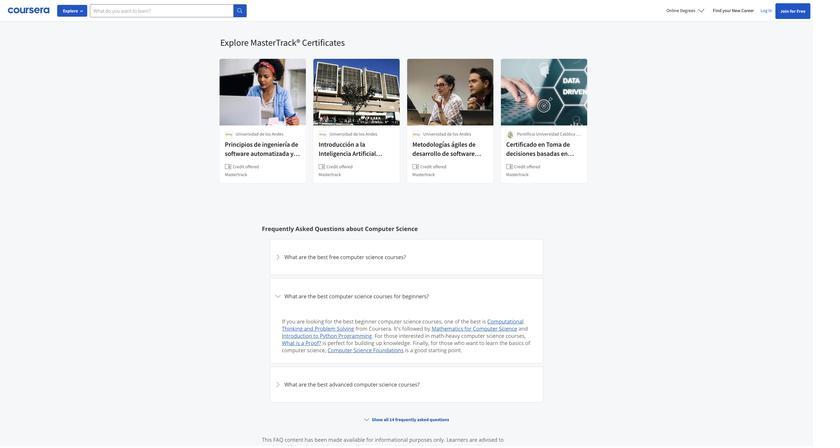 Task type: locate. For each thing, give the bounding box(es) containing it.
0 horizontal spatial science
[[354, 347, 372, 354]]

0 vertical spatial science
[[396, 225, 418, 233]]

best left free
[[317, 254, 328, 261]]

4 offered from the left
[[527, 164, 541, 170]]

science up 'basics'
[[499, 325, 517, 333]]

andes for de
[[460, 131, 471, 137]]

2 horizontal spatial science
[[499, 325, 517, 333]]

1 horizontal spatial universidad de los andes
[[330, 131, 377, 137]]

universidad de los andes image up introducción
[[319, 131, 327, 139]]

credit
[[233, 164, 244, 170], [327, 164, 338, 170], [420, 164, 432, 170], [514, 164, 526, 170]]

offered down automatizada
[[245, 164, 259, 170]]

the up python at the bottom of page
[[334, 318, 342, 325]]

2 vertical spatial list item
[[270, 445, 544, 446]]

for left beginners? in the bottom of the page
[[394, 293, 401, 300]]

for inside from coursera. it's followed by mathematics for computer science and introduction to python programming . for those interested in math-heavy computer science courses, what is a proof?
[[465, 325, 472, 333]]

mastertrack down inteligencia
[[319, 172, 341, 178]]

artificial
[[353, 149, 376, 158]]

frequently asked questions about computer science
[[262, 225, 418, 233]]

and up proof?
[[304, 325, 313, 333]]

2 vertical spatial chevron right image
[[274, 381, 282, 389]]

2 horizontal spatial certificado
[[506, 140, 537, 148]]

the up looking
[[308, 293, 316, 300]]

universidad up metodologías
[[423, 131, 446, 137]]

computer inside from coursera. it's followed by mathematics for computer science and introduction to python programming . for those interested in math-heavy computer science courses, what is a proof?
[[473, 325, 498, 333]]

software down ágiles
[[451, 149, 475, 158]]

de up ágiles
[[447, 131, 452, 137]]

credit offered down inteligencia
[[327, 164, 353, 170]]

computer science foundations link
[[328, 347, 404, 354]]

3 universidad de los andes from the left
[[423, 131, 471, 137]]

credit offered for artificial
[[327, 164, 353, 170]]

1 vertical spatial computer
[[473, 325, 498, 333]]

universidad up principios
[[236, 131, 259, 137]]

2 mastertrack from the left
[[319, 172, 341, 178]]

mastertrack down ágil
[[225, 172, 247, 178]]

log
[[761, 8, 768, 13]]

what inside dropdown button
[[285, 293, 297, 300]]

0 vertical spatial courses?
[[385, 254, 406, 261]]

4 universidad from the left
[[536, 131, 559, 137]]

principios
[[225, 140, 253, 148]]

2 horizontal spatial a
[[410, 347, 413, 354]]

best left the from
[[343, 318, 354, 325]]

proof?
[[306, 340, 321, 347]]

for up want
[[465, 325, 472, 333]]

from coursera. it's followed by mathematics for computer science and introduction to python programming . for those interested in math-heavy computer science courses, what is a proof?
[[282, 325, 528, 347]]

certificate down artificial
[[357, 159, 386, 167]]

is right proof?
[[323, 340, 326, 347]]

to right want
[[480, 340, 485, 347]]

1 mastertrack from the left
[[225, 172, 247, 178]]

universidad de los andes image
[[225, 131, 233, 139], [319, 131, 327, 139], [413, 131, 421, 139]]

find your new career link
[[710, 7, 758, 15]]

collapsed list
[[270, 239, 544, 446]]

los up la
[[359, 131, 365, 137]]

2 universidad from the left
[[330, 131, 353, 137]]

to inside is perfect for building up knowledge. finally, for those who want to learn the basics of computer science,
[[480, 340, 485, 347]]

best up looking
[[317, 293, 328, 300]]

best inside dropdown button
[[317, 293, 328, 300]]

a left good
[[410, 347, 413, 354]]

credit down principios
[[233, 164, 244, 170]]

de right católica
[[577, 131, 581, 137]]

for right the available
[[367, 436, 374, 444]]

de up automatizada
[[254, 140, 261, 148]]

if you are looking for the best beginner computer science courses, one of the best is
[[282, 318, 488, 325]]

are inside this faq content has been made available for informational purposes only. learners are advised to conduct additional research to ensure that courses and other credentials pursued meet thei
[[470, 436, 478, 444]]

desarrollo
[[413, 149, 441, 158]]

a left la
[[356, 140, 359, 148]]

los up ingeniería
[[265, 131, 271, 137]]

computer up learn on the right bottom
[[473, 325, 498, 333]]

1 offered from the left
[[245, 164, 259, 170]]

new
[[732, 8, 741, 13]]

ágiles
[[451, 140, 468, 148]]

la
[[360, 140, 365, 148]]

recently launched guided projects carousel element
[[0, 0, 593, 17]]

courses right that
[[367, 444, 386, 446]]

0 horizontal spatial universidad de los andes
[[236, 131, 284, 137]]

best left advanced
[[317, 381, 328, 388]]

principios de ingeniería de software automatizada y ágil certificado mastertrack®
[[225, 140, 298, 176]]

the inside what are the best  computer science courses for beginners? dropdown button
[[308, 293, 316, 300]]

certificado down ágiles
[[450, 159, 480, 167]]

0 vertical spatial explore
[[63, 8, 78, 14]]

1 vertical spatial certificate
[[506, 168, 535, 176]]

1 horizontal spatial andes
[[366, 131, 377, 137]]

up
[[376, 340, 382, 347]]

2 andes from the left
[[366, 131, 377, 137]]

explore for explore
[[63, 8, 78, 14]]

en
[[538, 140, 545, 148], [561, 149, 568, 158]]

3 chevron right image from the top
[[274, 381, 282, 389]]

de
[[260, 131, 264, 137], [353, 131, 358, 137], [447, 131, 452, 137], [577, 131, 581, 137], [254, 140, 261, 148], [291, 140, 298, 148], [469, 140, 476, 148], [563, 140, 570, 148], [442, 149, 449, 158], [441, 159, 448, 167]]

those
[[384, 333, 398, 340], [439, 340, 453, 347]]

1 horizontal spatial those
[[439, 340, 453, 347]]

the left advanced
[[308, 381, 316, 388]]

4 credit from the left
[[514, 164, 526, 170]]

0 horizontal spatial explore
[[63, 8, 78, 14]]

de right ágiles
[[469, 140, 476, 148]]

metodologías
[[413, 140, 450, 148]]

1 vertical spatial courses
[[367, 444, 386, 446]]

mastertrack® inside principios de ingeniería de software automatizada y ágil certificado mastertrack®
[[225, 168, 262, 176]]

de down católica
[[563, 140, 570, 148]]

best for computer
[[317, 293, 328, 300]]

courses, up in
[[423, 318, 443, 325]]

those inside is perfect for building up knowledge. finally, for those who want to learn the basics of computer science,
[[439, 340, 453, 347]]

log in
[[761, 8, 773, 13]]

list item
[[270, 279, 544, 367], [270, 406, 544, 442], [270, 445, 544, 446]]

0 horizontal spatial certificate
[[357, 159, 386, 167]]

0 vertical spatial chevron right image
[[274, 253, 282, 261]]

de up y
[[291, 140, 298, 148]]

are for what are the best  computer science courses for beginners?
[[299, 293, 307, 300]]

credit offered for de
[[420, 164, 447, 170]]

chevron right image inside what are the best advanced  computer science courses? dropdown button
[[274, 381, 282, 389]]

of right one
[[455, 318, 460, 325]]

1 credit offered from the left
[[233, 164, 259, 170]]

join
[[781, 8, 789, 14]]

certificado
[[506, 140, 537, 148], [236, 159, 267, 167], [450, 159, 480, 167]]

universidad de los andes image up metodologías
[[413, 131, 421, 139]]

credit offered for software
[[233, 164, 259, 170]]

1 universidad de los andes image from the left
[[225, 131, 233, 139]]

certificate
[[357, 159, 386, 167], [506, 168, 535, 176]]

certificado en toma de decisiones basadas en datos mastertrack® certificate
[[506, 140, 570, 176]]

1 software from the left
[[225, 149, 249, 158]]

list
[[220, 4, 588, 11]]

2 list item from the top
[[270, 406, 544, 442]]

andes up ingeniería
[[272, 131, 284, 137]]

are for what are the best free  computer science courses?
[[299, 254, 307, 261]]

0 vertical spatial certificate
[[357, 159, 386, 167]]

3 list item from the top
[[270, 445, 544, 446]]

is left proof?
[[296, 340, 300, 347]]

what are the best advanced  computer science courses?
[[285, 381, 420, 388]]

is inside from coursera. it's followed by mathematics for computer science and introduction to python programming . for those interested in math-heavy computer science courses, what is a proof?
[[296, 340, 300, 347]]

want
[[466, 340, 478, 347]]

computer down python at the bottom of page
[[328, 347, 352, 354]]

certificate down "datos"
[[506, 168, 535, 176]]

science down programming at the left
[[354, 347, 372, 354]]

3 universidad de los andes image from the left
[[413, 131, 421, 139]]

what are the best free  computer science courses?
[[285, 254, 406, 261]]

online
[[667, 8, 679, 13]]

toma
[[547, 140, 562, 148]]

los for ágiles
[[453, 131, 459, 137]]

2 universidad de los andes image from the left
[[319, 131, 327, 139]]

computational
[[488, 318, 524, 325]]

2 chevron right image from the top
[[274, 293, 282, 300]]

1 universidad from the left
[[236, 131, 259, 137]]

andes
[[272, 131, 284, 137], [366, 131, 377, 137], [460, 131, 471, 137]]

1 horizontal spatial computer
[[365, 225, 395, 233]]

1 horizontal spatial software
[[451, 149, 475, 158]]

universidad de los andes image for principios de ingeniería de software automatizada y ágil certificado mastertrack®
[[225, 131, 233, 139]]

show all 14 frequently asked questions button
[[362, 414, 452, 426]]

1 vertical spatial courses,
[[506, 333, 526, 340]]

0 horizontal spatial those
[[384, 333, 398, 340]]

best up want
[[471, 318, 481, 325]]

None search field
[[90, 4, 247, 17]]

science
[[366, 254, 384, 261], [355, 293, 372, 300], [403, 318, 421, 325], [487, 333, 505, 340], [379, 381, 397, 388]]

2 universidad de los andes from the left
[[330, 131, 377, 137]]

a left proof?
[[301, 340, 304, 347]]

1 los from the left
[[265, 131, 271, 137]]

1 horizontal spatial courses,
[[506, 333, 526, 340]]

what for what are the best advanced  computer science courses?
[[285, 381, 297, 388]]

1 horizontal spatial a
[[356, 140, 359, 148]]

offered for decisiones
[[527, 164, 541, 170]]

chevron right image inside what are the best  computer science courses for beginners? dropdown button
[[274, 293, 282, 300]]

universidad de los andes image up principios
[[225, 131, 233, 139]]

andes up artificial
[[366, 131, 377, 137]]

0 horizontal spatial andes
[[272, 131, 284, 137]]

of right 'basics'
[[525, 340, 530, 347]]

for right perfect
[[346, 340, 354, 347]]

computer right about
[[365, 225, 395, 233]]

credit down inteligencia
[[327, 164, 338, 170]]

math-
[[431, 333, 446, 340]]

2 offered from the left
[[339, 164, 353, 170]]

0 vertical spatial courses
[[374, 293, 393, 300]]

courses, down computational
[[506, 333, 526, 340]]

in
[[769, 8, 773, 13]]

1 horizontal spatial los
[[359, 131, 365, 137]]

3 universidad from the left
[[423, 131, 446, 137]]

en down toma
[[561, 149, 568, 158]]

mathematics
[[432, 325, 463, 333]]

1 chevron right image from the top
[[274, 253, 282, 261]]

2 software from the left
[[451, 149, 475, 158]]

is
[[482, 318, 486, 325], [296, 340, 300, 347], [323, 340, 326, 347], [405, 347, 409, 354]]

basadas
[[537, 149, 560, 158]]

1 vertical spatial chevron right image
[[274, 293, 282, 300]]

and up 'basics'
[[519, 325, 528, 333]]

3 offered from the left
[[433, 164, 447, 170]]

universidad de los andes up la
[[330, 131, 377, 137]]

1 horizontal spatial certificate
[[506, 168, 535, 176]]

1 list item from the top
[[270, 279, 544, 367]]

3 andes from the left
[[460, 131, 471, 137]]

2 horizontal spatial los
[[453, 131, 459, 137]]

1 vertical spatial explore
[[220, 37, 249, 48]]

chevron right image
[[274, 253, 282, 261], [274, 293, 282, 300], [274, 381, 282, 389]]

certificado down automatizada
[[236, 159, 267, 167]]

0 horizontal spatial a
[[301, 340, 304, 347]]

faq
[[273, 436, 283, 444]]

credit offered for decisiones
[[514, 164, 541, 170]]

computer inside is perfect for building up knowledge. finally, for those who want to learn the basics of computer science,
[[282, 347, 306, 354]]

1 horizontal spatial universidad de los andes image
[[319, 131, 327, 139]]

3 mastertrack from the left
[[413, 172, 435, 178]]

explore inside explore popup button
[[63, 8, 78, 14]]

mastertrack for principios de ingeniería de software automatizada y ágil certificado mastertrack®
[[225, 172, 247, 178]]

2 horizontal spatial universidad de los andes image
[[413, 131, 421, 139]]

inteligencia
[[319, 149, 351, 158]]

your
[[723, 8, 731, 13]]

list item containing what are the best  computer science courses for beginners?
[[270, 279, 544, 367]]

0 vertical spatial computer
[[365, 225, 395, 233]]

the left free
[[308, 254, 316, 261]]

of
[[455, 318, 460, 325], [525, 340, 530, 347]]

0 horizontal spatial universidad de los andes image
[[225, 131, 233, 139]]

de inside the 'pontificia universidad católica de chile'
[[577, 131, 581, 137]]

frequently
[[395, 417, 416, 423]]

universidad up introducción
[[330, 131, 353, 137]]

available
[[344, 436, 365, 444]]

been
[[315, 436, 327, 444]]

credit offered down desarrollo
[[420, 164, 447, 170]]

andes up ágiles
[[460, 131, 471, 137]]

those right for at the bottom of the page
[[384, 333, 398, 340]]

1 credit from the left
[[233, 164, 244, 170]]

introduction to python programming link
[[282, 333, 372, 340]]

offered for artificial
[[339, 164, 353, 170]]

pontificia universidad católica de chile image
[[506, 131, 515, 139]]

finally,
[[413, 340, 430, 347]]

0 vertical spatial en
[[538, 140, 545, 148]]

offered down desarrollo
[[433, 164, 447, 170]]

those left the who
[[439, 340, 453, 347]]

2 los from the left
[[359, 131, 365, 137]]

1 vertical spatial list item
[[270, 406, 544, 442]]

and inside from coursera. it's followed by mathematics for computer science and introduction to python programming . for those interested in math-heavy computer science courses, what is a proof?
[[519, 325, 528, 333]]

ágil
[[225, 159, 235, 167]]

4 credit offered from the left
[[514, 164, 541, 170]]

has
[[305, 436, 313, 444]]

andes for ingeniería
[[272, 131, 284, 137]]

2 vertical spatial science
[[354, 347, 372, 354]]

credit offered down principios
[[233, 164, 259, 170]]

1 horizontal spatial explore
[[220, 37, 249, 48]]

coursera.
[[369, 325, 393, 333]]

0 horizontal spatial software
[[225, 149, 249, 158]]

0 horizontal spatial and
[[304, 325, 313, 333]]

2 horizontal spatial andes
[[460, 131, 471, 137]]

courses
[[374, 293, 393, 300], [367, 444, 386, 446]]

good
[[415, 347, 427, 354]]

mastertrack down programa
[[413, 172, 435, 178]]

0 vertical spatial of
[[455, 318, 460, 325]]

are for what are the best advanced  computer science courses?
[[299, 381, 307, 388]]

certificado for desarrollo
[[450, 159, 480, 167]]

offered down decisiones
[[527, 164, 541, 170]]

3 los from the left
[[453, 131, 459, 137]]

1 horizontal spatial of
[[525, 340, 530, 347]]

to right advised
[[499, 436, 504, 444]]

1 vertical spatial of
[[525, 340, 530, 347]]

mastertrack for metodologías ágiles de desarrollo de software programa de  certificado mastertrack®
[[413, 172, 435, 178]]

informational
[[375, 436, 408, 444]]

credentials
[[413, 444, 440, 446]]

3 credit offered from the left
[[420, 164, 447, 170]]

0 vertical spatial courses,
[[423, 318, 443, 325]]

0 horizontal spatial los
[[265, 131, 271, 137]]

software down principios
[[225, 149, 249, 158]]

1 horizontal spatial certificado
[[450, 159, 480, 167]]

1 vertical spatial courses?
[[399, 381, 420, 388]]

en up basadas at the right top of the page
[[538, 140, 545, 148]]

and down informational
[[388, 444, 397, 446]]

mastertrack for introducción a la inteligencia artificial mastertrack® certificate
[[319, 172, 341, 178]]

2 vertical spatial computer
[[328, 347, 352, 354]]

14
[[390, 417, 395, 423]]

are inside dropdown button
[[299, 293, 307, 300]]

degrees
[[680, 8, 696, 13]]

0 vertical spatial list item
[[270, 279, 544, 367]]

3 credit from the left
[[420, 164, 432, 170]]

2 credit from the left
[[327, 164, 338, 170]]

to left python at the bottom of page
[[314, 333, 319, 340]]

science inside from coursera. it's followed by mathematics for computer science and introduction to python programming . for those interested in math-heavy computer science courses, what is a proof?
[[487, 333, 505, 340]]

1 horizontal spatial and
[[388, 444, 397, 446]]

advanced
[[329, 381, 353, 388]]

mastertrack down "datos"
[[506, 172, 529, 178]]

certificado inside principios de ingeniería de software automatizada y ágil certificado mastertrack®
[[236, 159, 267, 167]]

mastertrack® inside metodologías ágiles de desarrollo de software programa de  certificado mastertrack®
[[413, 168, 449, 176]]

1 andes from the left
[[272, 131, 284, 137]]

courses? for what are the best advanced  computer science courses?
[[399, 381, 420, 388]]

chevron right image inside what are the best free  computer science courses? dropdown button
[[274, 253, 282, 261]]

this faq content has been made available for informational purposes only. learners are advised to conduct additional research to ensure that courses and other credentials pursued meet thei
[[262, 436, 504, 446]]

who
[[454, 340, 465, 347]]

credit down desarrollo
[[420, 164, 432, 170]]

0 horizontal spatial computer
[[328, 347, 352, 354]]

los
[[265, 131, 271, 137], [359, 131, 365, 137], [453, 131, 459, 137]]

1 vertical spatial science
[[499, 325, 517, 333]]

offered down inteligencia
[[339, 164, 353, 170]]

credit offered down decisiones
[[514, 164, 541, 170]]

2 horizontal spatial computer
[[473, 325, 498, 333]]

explore inside explore mastertrack® certificates carousel element
[[220, 37, 249, 48]]

1 horizontal spatial science
[[396, 225, 418, 233]]

certificado inside certificado en toma de decisiones basadas en datos mastertrack® certificate
[[506, 140, 537, 148]]

1 universidad de los andes from the left
[[236, 131, 284, 137]]

universidad de los andes up ingeniería
[[236, 131, 284, 137]]

credit for principios de ingeniería de software automatizada y ágil certificado mastertrack®
[[233, 164, 244, 170]]

certificado inside metodologías ágiles de desarrollo de software programa de  certificado mastertrack®
[[450, 159, 480, 167]]

what for what are the best  computer science courses for beginners?
[[285, 293, 297, 300]]

the right learn on the right bottom
[[500, 340, 508, 347]]

science,
[[307, 347, 326, 354]]

to
[[314, 333, 319, 340], [480, 340, 485, 347], [499, 436, 504, 444], [331, 444, 336, 446]]

los up ágiles
[[453, 131, 459, 137]]

it's
[[394, 325, 401, 333]]

0 horizontal spatial of
[[455, 318, 460, 325]]

join for free link
[[776, 3, 811, 19]]

universidad up toma
[[536, 131, 559, 137]]

2 horizontal spatial universidad de los andes
[[423, 131, 471, 137]]

universidad de los andes up ágiles
[[423, 131, 471, 137]]

list inside 'recently launched guided projects carousel' element
[[220, 4, 588, 11]]

credit down decisiones
[[514, 164, 526, 170]]

universidad de los andes for de
[[236, 131, 284, 137]]

2 horizontal spatial and
[[519, 325, 528, 333]]

4 mastertrack from the left
[[506, 172, 529, 178]]

offered for de
[[433, 164, 447, 170]]

0 horizontal spatial certificado
[[236, 159, 267, 167]]

certificado up decisiones
[[506, 140, 537, 148]]

2 credit offered from the left
[[327, 164, 353, 170]]

learn
[[486, 340, 498, 347]]

1 vertical spatial en
[[561, 149, 568, 158]]

courses up if you are looking for the best beginner computer science courses, one of the best is
[[374, 293, 393, 300]]

science up what are the best free  computer science courses? dropdown button
[[396, 225, 418, 233]]

universidad de los andes image for introducción a la inteligencia artificial mastertrack® certificate
[[319, 131, 327, 139]]

chevron right image for what are the best free  computer science courses?
[[274, 253, 282, 261]]

show
[[372, 417, 383, 423]]



Task type: describe. For each thing, give the bounding box(es) containing it.
explore mastertrack® certificates carousel element
[[217, 17, 593, 205]]

programa
[[413, 159, 440, 167]]

science inside from coursera. it's followed by mathematics for computer science and introduction to python programming . for those interested in math-heavy computer science courses, what is a proof?
[[499, 325, 517, 333]]

foundations
[[373, 347, 404, 354]]

for inside this faq content has been made available for informational purposes only. learners are advised to conduct additional research to ensure that courses and other credentials pursued meet thei
[[367, 436, 374, 444]]

and inside the "computational thinking and problem solving"
[[304, 325, 313, 333]]

0 horizontal spatial en
[[538, 140, 545, 148]]

that
[[356, 444, 366, 446]]

only.
[[434, 436, 445, 444]]

datos
[[506, 159, 522, 167]]

building
[[355, 340, 375, 347]]

beginner
[[355, 318, 377, 325]]

ingeniería
[[262, 140, 290, 148]]

of inside is perfect for building up knowledge. finally, for those who want to learn the basics of computer science,
[[525, 340, 530, 347]]

computational thinking and problem solving link
[[282, 318, 524, 333]]

is inside is perfect for building up knowledge. finally, for those who want to learn the basics of computer science,
[[323, 340, 326, 347]]

science inside dropdown button
[[355, 293, 372, 300]]

the inside what are the best advanced  computer science courses? dropdown button
[[308, 381, 316, 388]]

is left computational
[[482, 318, 486, 325]]

certificates
[[302, 37, 345, 48]]

basics
[[509, 340, 524, 347]]

find
[[713, 8, 722, 13]]

software inside metodologías ágiles de desarrollo de software programa de  certificado mastertrack®
[[451, 149, 475, 158]]

introducción
[[319, 140, 354, 148]]

universidad de los andes for ágiles
[[423, 131, 471, 137]]

best for free
[[317, 254, 328, 261]]

beginners?
[[402, 293, 429, 300]]

mastertrack® inside certificado en toma de decisiones basadas en datos mastertrack® certificate
[[523, 159, 560, 167]]

los for a
[[359, 131, 365, 137]]

courses inside this faq content has been made available for informational purposes only. learners are advised to conduct additional research to ensure that courses and other credentials pursued meet thei
[[367, 444, 386, 446]]

thinking
[[282, 325, 303, 333]]

problem
[[315, 325, 336, 333]]

de down metodologías
[[442, 149, 449, 158]]

asked
[[417, 417, 429, 423]]

if
[[282, 318, 285, 325]]

solving
[[337, 325, 354, 333]]

offered for software
[[245, 164, 259, 170]]

software inside principios de ingeniería de software automatizada y ágil certificado mastertrack®
[[225, 149, 249, 158]]

computer inside dropdown button
[[329, 293, 353, 300]]

show all 14 frequently asked questions
[[372, 417, 449, 423]]

andes for la
[[366, 131, 377, 137]]

católica
[[560, 131, 576, 137]]

credit for certificado en toma de decisiones basadas en datos mastertrack® certificate
[[514, 164, 526, 170]]

for
[[375, 333, 383, 340]]

from
[[356, 325, 368, 333]]

is left good
[[405, 347, 409, 354]]

mastertrack for certificado en toma de decisiones basadas en datos mastertrack® certificate
[[506, 172, 529, 178]]

What do you want to learn? text field
[[90, 4, 234, 17]]

what are the best  computer science courses for beginners?
[[285, 293, 429, 300]]

the inside is perfect for building up knowledge. finally, for those who want to learn the basics of computer science,
[[500, 340, 508, 347]]

computer science foundations is a good starting point.
[[328, 347, 463, 354]]

learners
[[447, 436, 468, 444]]

chevron right image for what are the best advanced  computer science courses?
[[274, 381, 282, 389]]

coursera image
[[8, 5, 49, 16]]

this
[[262, 436, 272, 444]]

perfect
[[328, 340, 345, 347]]

other
[[398, 444, 411, 446]]

what are the best free  computer science courses? list item
[[270, 239, 544, 275]]

pontificia universidad católica de chile
[[517, 131, 581, 144]]

made
[[328, 436, 342, 444]]

to down made at the bottom left
[[331, 444, 336, 446]]

content
[[285, 436, 303, 444]]

about
[[346, 225, 364, 233]]

universidad de los andes image for metodologías ágiles de desarrollo de software programa de  certificado mastertrack®
[[413, 131, 421, 139]]

pontificia
[[517, 131, 535, 137]]

those inside from coursera. it's followed by mathematics for computer science and introduction to python programming . for those interested in math-heavy computer science courses, what is a proof?
[[384, 333, 398, 340]]

credit for introducción a la inteligencia artificial mastertrack® certificate
[[327, 164, 338, 170]]

python
[[320, 333, 337, 340]]

what for what are the best free  computer science courses?
[[285, 254, 297, 261]]

best for advanced
[[317, 381, 328, 388]]

for right in
[[431, 340, 438, 347]]

looking
[[306, 318, 324, 325]]

los for de
[[265, 131, 271, 137]]

you
[[287, 318, 296, 325]]

frequently
[[262, 225, 294, 233]]

one
[[444, 318, 454, 325]]

what are the best advanced  computer science courses? button
[[274, 371, 539, 399]]

the inside what are the best free  computer science courses? dropdown button
[[308, 254, 316, 261]]

certificate inside certificado en toma de decisiones basadas en datos mastertrack® certificate
[[506, 168, 535, 176]]

.
[[372, 333, 373, 340]]

automatizada
[[251, 149, 289, 158]]

what are the best  computer science courses for beginners? button
[[274, 283, 539, 310]]

credit for metodologías ágiles de desarrollo de software programa de  certificado mastertrack®
[[420, 164, 432, 170]]

questions
[[430, 417, 449, 423]]

universidad for metodologías
[[423, 131, 446, 137]]

courses? for what are the best free  computer science courses?
[[385, 254, 406, 261]]

a inside the introducción a la inteligencia artificial mastertrack® certificate
[[356, 140, 359, 148]]

what are the best advanced  computer science courses? list item
[[270, 367, 544, 403]]

questions
[[315, 225, 345, 233]]

heavy
[[446, 333, 460, 340]]

additional
[[283, 444, 307, 446]]

a inside from coursera. it's followed by mathematics for computer science and introduction to python programming . for those interested in math-heavy computer science courses, what is a proof?
[[301, 340, 304, 347]]

purposes
[[409, 436, 432, 444]]

chevron right image for what are the best  computer science courses for beginners?
[[274, 293, 282, 300]]

all
[[384, 417, 389, 423]]

computational thinking and problem solving
[[282, 318, 524, 333]]

online degrees button
[[662, 3, 710, 18]]

interested
[[399, 333, 424, 340]]

point.
[[448, 347, 463, 354]]

the right one
[[461, 318, 469, 325]]

for right join
[[790, 8, 796, 14]]

what are the best free  computer science courses? button
[[274, 244, 539, 271]]

universidad inside the 'pontificia universidad católica de chile'
[[536, 131, 559, 137]]

for right looking
[[325, 318, 333, 325]]

mastertrack® inside the introducción a la inteligencia artificial mastertrack® certificate
[[319, 159, 356, 167]]

de up ingeniería
[[260, 131, 264, 137]]

career
[[742, 8, 754, 13]]

de up the introducción a la inteligencia artificial mastertrack® certificate
[[353, 131, 358, 137]]

explore button
[[57, 5, 87, 17]]

log in link
[[758, 7, 776, 14]]

research
[[309, 444, 330, 446]]

what inside from coursera. it's followed by mathematics for computer science and introduction to python programming . for those interested in math-heavy computer science courses, what is a proof?
[[282, 340, 295, 347]]

y
[[290, 149, 294, 158]]

for inside dropdown button
[[394, 293, 401, 300]]

explore for explore mastertrack® certificates
[[220, 37, 249, 48]]

0 horizontal spatial courses,
[[423, 318, 443, 325]]

universidad for introducción
[[330, 131, 353, 137]]

computer inside from coursera. it's followed by mathematics for computer science and introduction to python programming . for those interested in math-heavy computer science courses, what is a proof?
[[461, 333, 485, 340]]

courses inside dropdown button
[[374, 293, 393, 300]]

introducción a la inteligencia artificial mastertrack® certificate
[[319, 140, 386, 167]]

certificate inside the introducción a la inteligencia artificial mastertrack® certificate
[[357, 159, 386, 167]]

to inside from coursera. it's followed by mathematics for computer science and introduction to python programming . for those interested in math-heavy computer science courses, what is a proof?
[[314, 333, 319, 340]]

knowledge.
[[384, 340, 412, 347]]

by
[[425, 325, 431, 333]]

1 horizontal spatial en
[[561, 149, 568, 158]]

universidad for principios
[[236, 131, 259, 137]]

universidad de los andes for a
[[330, 131, 377, 137]]

chile
[[517, 138, 527, 144]]

advised
[[479, 436, 498, 444]]

programming
[[339, 333, 372, 340]]

introduction
[[282, 333, 312, 340]]

explore mastertrack® certificates
[[220, 37, 345, 48]]

de inside certificado en toma de decisiones basadas en datos mastertrack® certificate
[[563, 140, 570, 148]]

free
[[329, 254, 339, 261]]

certificado for de
[[236, 159, 267, 167]]

online degrees
[[667, 8, 696, 13]]

starting
[[428, 347, 447, 354]]

de right programa
[[441, 159, 448, 167]]

join for free
[[781, 8, 806, 14]]

is perfect for building up knowledge. finally, for those who want to learn the basics of computer science,
[[282, 340, 530, 354]]

in
[[425, 333, 430, 340]]

courses, inside from coursera. it's followed by mathematics for computer science and introduction to python programming . for those interested in math-heavy computer science courses, what is a proof?
[[506, 333, 526, 340]]

and inside this faq content has been made available for informational purposes only. learners are advised to conduct additional research to ensure that courses and other credentials pursued meet thei
[[388, 444, 397, 446]]

pursued
[[441, 444, 461, 446]]



Task type: vqa. For each thing, say whether or not it's contained in the screenshot.
Principios
yes



